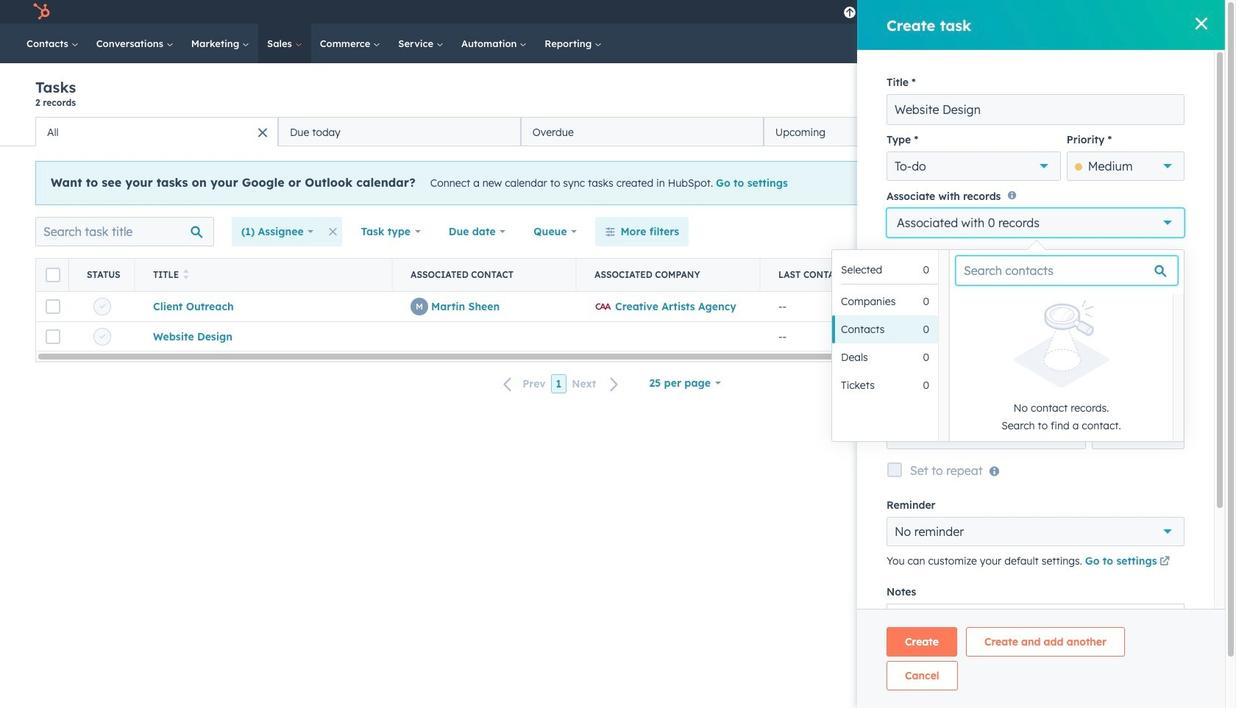 Task type: vqa. For each thing, say whether or not it's contained in the screenshot.
Ascending sort. Press to sort descending. Icon
no



Task type: locate. For each thing, give the bounding box(es) containing it.
1 press to sort. image from the left
[[184, 269, 189, 280]]

2 press to sort. element from the left
[[863, 269, 868, 281]]

3 press to sort. element from the left
[[1019, 269, 1024, 281]]

0 horizontal spatial press to sort. image
[[184, 269, 189, 280]]

press to sort. image
[[1019, 269, 1024, 280]]

james peterson image
[[1055, 5, 1068, 18]]

1 column header from the left
[[36, 259, 69, 292]]

0 horizontal spatial press to sort. element
[[184, 269, 189, 281]]

0 vertical spatial alert
[[35, 161, 1190, 205]]

2 horizontal spatial press to sort. element
[[1019, 269, 1024, 281]]

menu
[[836, 0, 1208, 24]]

None text field
[[887, 94, 1185, 125]]

1 press to sort. element from the left
[[184, 269, 189, 281]]

banner
[[35, 78, 1190, 117]]

HH:MM text field
[[1093, 421, 1185, 450]]

link opens in a new window image
[[1160, 558, 1171, 569]]

1 horizontal spatial press to sort. image
[[863, 269, 868, 280]]

4 column header from the left
[[577, 259, 761, 292]]

alert
[[35, 161, 1190, 205], [956, 300, 1168, 435]]

2 press to sort. image from the left
[[863, 269, 868, 280]]

press to sort. element
[[184, 269, 189, 281], [863, 269, 868, 281], [1019, 269, 1024, 281]]

Search task title search field
[[35, 217, 214, 247]]

tab list
[[35, 117, 1007, 147]]

link opens in a new window image
[[1160, 555, 1171, 572]]

Search HubSpot search field
[[1019, 31, 1174, 56]]

column header
[[36, 259, 69, 292], [69, 259, 135, 292], [393, 259, 577, 292], [577, 259, 761, 292]]

1 horizontal spatial press to sort. element
[[863, 269, 868, 281]]

press to sort. image
[[184, 269, 189, 280], [863, 269, 868, 280]]

press to sort. image for 1st press to sort. element from the left
[[184, 269, 189, 280]]

3 column header from the left
[[393, 259, 577, 292]]

Search contacts search field
[[956, 256, 1179, 286]]



Task type: describe. For each thing, give the bounding box(es) containing it.
2 column header from the left
[[69, 259, 135, 292]]

task status: not completed image
[[99, 304, 105, 310]]

task status: not completed image
[[99, 334, 105, 340]]

pagination navigation
[[495, 375, 628, 394]]

1 vertical spatial alert
[[956, 300, 1168, 435]]

marketplaces image
[[944, 7, 957, 20]]

close image
[[1196, 18, 1208, 29]]

press to sort. image for second press to sort. element from right
[[863, 269, 868, 280]]

close image
[[1163, 180, 1172, 188]]



